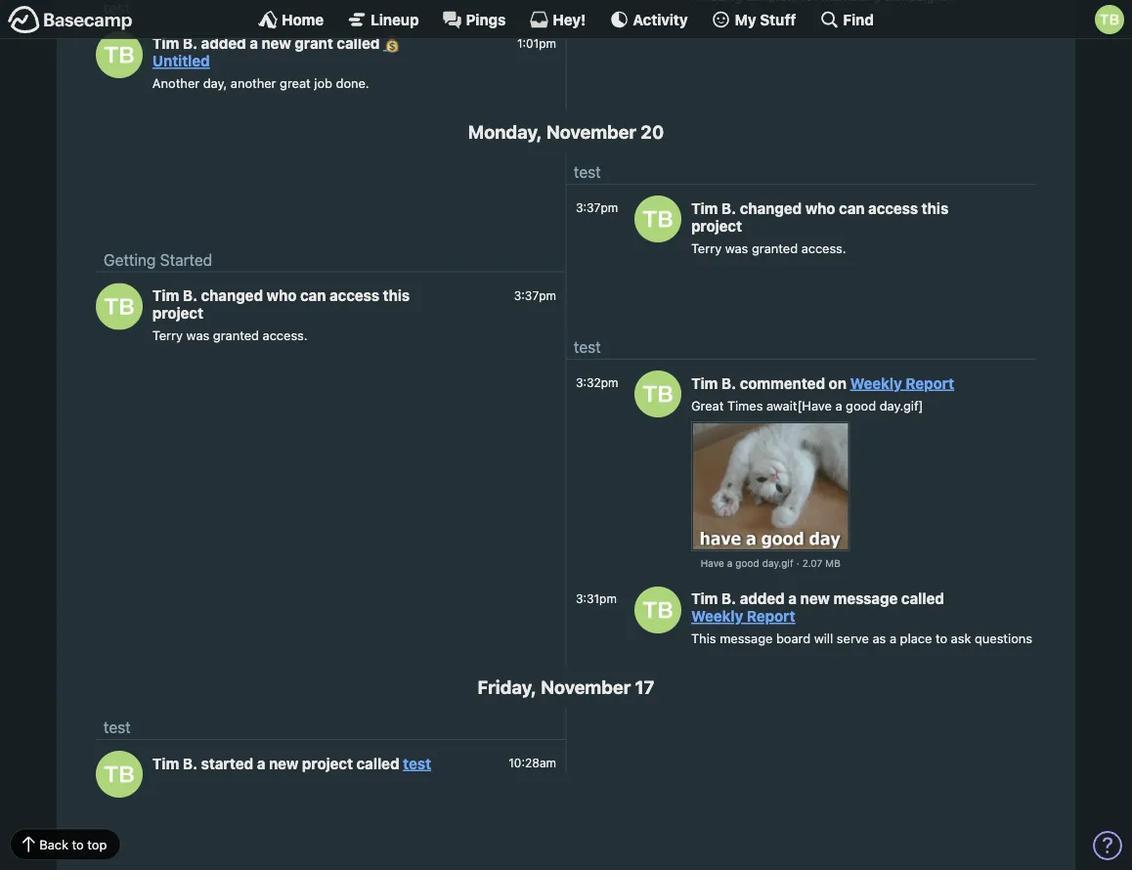 Task type: describe. For each thing, give the bounding box(es) containing it.
back to top
[[39, 837, 107, 852]]

another
[[152, 76, 200, 91]]

lineup
[[371, 11, 419, 28]]

0 horizontal spatial message
[[720, 631, 773, 646]]

place
[[900, 631, 932, 646]]

job
[[314, 76, 332, 91]]

activity link
[[609, 10, 688, 29]]

access for getting started
[[330, 287, 379, 304]]

called for project
[[357, 755, 399, 772]]

project for test
[[691, 217, 742, 234]]

added for tim b. added a new grant called
[[201, 35, 246, 52]]

was for test
[[725, 240, 748, 255]]

terry for test
[[691, 240, 722, 255]]

have a good day.gif 2.07 mb
[[701, 558, 841, 569]]

untitled
[[152, 53, 210, 70]]

tim burton image for tim b. started a new project called test
[[96, 751, 143, 798]]

another day, another great job done.
[[152, 76, 369, 91]]

terry for getting started
[[152, 328, 183, 343]]

great
[[691, 398, 724, 412]]

💰 untitled link
[[152, 35, 398, 70]]

activity
[[633, 11, 688, 28]]

this for getting started
[[383, 287, 410, 304]]

tim burton image for test
[[635, 196, 682, 243]]

monday, november 20
[[468, 121, 664, 142]]

great times await[have a good day.gif]
[[691, 398, 924, 412]]

tim inside tim b. added a new message called weekly report
[[691, 590, 718, 607]]

my stuff
[[735, 11, 796, 28]]

17
[[635, 676, 655, 697]]

this
[[691, 631, 716, 646]]

access for test
[[868, 199, 918, 216]]

granted for getting started
[[213, 328, 259, 343]]

done.
[[336, 76, 369, 91]]

0 vertical spatial good
[[846, 398, 876, 412]]

1:01pm
[[517, 36, 556, 50]]

can for test
[[839, 199, 865, 216]]

friday, november 17
[[478, 676, 655, 697]]

tim b. changed who can access this project for test
[[691, 199, 949, 234]]

granted for test
[[752, 240, 798, 255]]

a for tim b. started a new project called test
[[257, 755, 265, 772]]

getting
[[104, 250, 156, 269]]

3:32pm
[[576, 376, 619, 389]]

another
[[231, 76, 276, 91]]

ask
[[951, 631, 971, 646]]

0 horizontal spatial good
[[736, 558, 760, 569]]

stuff
[[760, 11, 796, 28]]

questions
[[975, 631, 1033, 646]]

commented
[[740, 374, 825, 391]]

new for project
[[269, 755, 299, 772]]

10:28am element
[[509, 756, 556, 770]]

tim b. changed who can access this project for getting started
[[152, 287, 410, 322]]

serve
[[837, 631, 869, 646]]

added for tim b. added a new message called weekly report
[[740, 590, 785, 607]]

tim b. commented on weekly report
[[691, 374, 954, 391]]

november for friday,
[[541, 676, 631, 697]]

a for tim b. added a new message called weekly report
[[788, 590, 797, 607]]

friday,
[[478, 676, 537, 697]]

switch accounts image
[[8, 5, 133, 35]]

1 horizontal spatial report
[[906, 374, 954, 391]]

pings button
[[443, 10, 506, 29]]

tim b. added a new grant called
[[152, 35, 383, 52]]

back to top button
[[10, 829, 121, 860]]

called for message
[[901, 590, 944, 607]]

called for grant
[[337, 35, 380, 52]]

november for monday,
[[547, 121, 637, 142]]

this message board will serve as a place to ask questions
[[691, 631, 1033, 646]]

tim burton image for tim b. added a new message called weekly report
[[635, 587, 682, 634]]

find button
[[820, 10, 874, 29]]

a right have
[[727, 558, 733, 569]]

weekly report link for weekly
[[850, 374, 954, 391]]

new for grant
[[262, 35, 291, 52]]

changed for getting started
[[201, 287, 263, 304]]

have
[[701, 558, 724, 569]]

tim b. added a new message called weekly report
[[691, 590, 944, 625]]



Task type: vqa. For each thing, say whether or not it's contained in the screenshot.
project associated with Getting Started
yes



Task type: locate. For each thing, give the bounding box(es) containing it.
hey!
[[553, 11, 586, 28]]

access. for getting started
[[263, 328, 308, 343]]

💰
[[383, 35, 398, 52]]

1 horizontal spatial who
[[805, 199, 836, 216]]

weekly inside tim b. added a new message called weekly report
[[691, 608, 743, 625]]

to left ask
[[936, 631, 948, 646]]

to inside button
[[72, 837, 84, 852]]

1 horizontal spatial this
[[922, 199, 949, 216]]

a up another
[[250, 35, 258, 52]]

terry
[[691, 240, 722, 255], [152, 328, 183, 343]]

await[have
[[767, 398, 832, 412]]

0 horizontal spatial project
[[152, 304, 203, 322]]

3:37pm element for test
[[576, 201, 618, 214]]

tim burton image for tim b. commented on weekly report
[[635, 371, 682, 418]]

0 vertical spatial to
[[936, 631, 948, 646]]

was
[[725, 240, 748, 255], [186, 328, 210, 343]]

november left 17
[[541, 676, 631, 697]]

0 vertical spatial project
[[691, 217, 742, 234]]

november left 20
[[547, 121, 637, 142]]

new
[[262, 35, 291, 52], [800, 590, 830, 607], [269, 755, 299, 772]]

0 vertical spatial access
[[868, 199, 918, 216]]

1 horizontal spatial was
[[725, 240, 748, 255]]

weekly report link for new
[[691, 608, 796, 625]]

0 horizontal spatial can
[[300, 287, 326, 304]]

granted
[[752, 240, 798, 255], [213, 328, 259, 343]]

0 horizontal spatial who
[[267, 287, 297, 304]]

2 vertical spatial new
[[269, 755, 299, 772]]

started
[[201, 755, 253, 772]]

tim b. started a new project called test
[[152, 755, 431, 772]]

a for great times await[have a good day.gif]
[[835, 398, 842, 412]]

november
[[547, 121, 637, 142], [541, 676, 631, 697]]

home link
[[258, 10, 324, 29]]

0 horizontal spatial granted
[[213, 328, 259, 343]]

tim
[[152, 35, 179, 52], [691, 199, 718, 216], [152, 287, 179, 304], [691, 374, 718, 391], [691, 590, 718, 607], [152, 755, 179, 772]]

0 vertical spatial tim burton image
[[635, 196, 682, 243]]

weekly report link up 'day.gif]'
[[850, 374, 954, 391]]

1 vertical spatial terry
[[152, 328, 183, 343]]

top
[[87, 837, 107, 852]]

0 vertical spatial this
[[922, 199, 949, 216]]

1 vertical spatial access
[[330, 287, 379, 304]]

new down the home link
[[262, 35, 291, 52]]

1 vertical spatial tim burton image
[[96, 283, 143, 330]]

1 horizontal spatial good
[[846, 398, 876, 412]]

1 vertical spatial 3:37pm
[[514, 288, 556, 302]]

added
[[201, 35, 246, 52], [740, 590, 785, 607]]

0 horizontal spatial access.
[[263, 328, 308, 343]]

1 horizontal spatial can
[[839, 199, 865, 216]]

0 vertical spatial november
[[547, 121, 637, 142]]

1 horizontal spatial weekly report link
[[850, 374, 954, 391]]

terry was granted access.
[[691, 240, 846, 255], [152, 328, 308, 343]]

0 horizontal spatial 3:37pm element
[[514, 288, 556, 302]]

called inside tim b. added a new message called weekly report
[[901, 590, 944, 607]]

access
[[868, 199, 918, 216], [330, 287, 379, 304]]

as
[[873, 631, 886, 646]]

tim burton image
[[635, 196, 682, 243], [96, 283, 143, 330]]

weekly up this
[[691, 608, 743, 625]]

1 vertical spatial 3:37pm element
[[514, 288, 556, 302]]

1 horizontal spatial access
[[868, 199, 918, 216]]

1 vertical spatial november
[[541, 676, 631, 697]]

0 vertical spatial weekly
[[850, 374, 902, 391]]

report inside tim b. added a new message called weekly report
[[747, 608, 796, 625]]

1 horizontal spatial terry was granted access.
[[691, 240, 846, 255]]

1 vertical spatial new
[[800, 590, 830, 607]]

was for getting started
[[186, 328, 210, 343]]

💰 untitled
[[152, 35, 398, 70]]

a inside tim b. added a new message called weekly report
[[788, 590, 797, 607]]

access.
[[801, 240, 846, 255], [263, 328, 308, 343]]

1 vertical spatial message
[[720, 631, 773, 646]]

lineup link
[[347, 10, 419, 29]]

project
[[691, 217, 742, 234], [152, 304, 203, 322], [302, 755, 353, 772]]

3:32pm element
[[576, 376, 619, 389]]

0 horizontal spatial terry was granted access.
[[152, 328, 308, 343]]

1 horizontal spatial tim b. changed who can access this project
[[691, 199, 949, 234]]

1 horizontal spatial changed
[[740, 199, 802, 216]]

weekly up 'day.gif]'
[[850, 374, 902, 391]]

1 vertical spatial was
[[186, 328, 210, 343]]

1 horizontal spatial added
[[740, 590, 785, 607]]

project for getting started
[[152, 304, 203, 322]]

1 vertical spatial report
[[747, 608, 796, 625]]

message right this
[[720, 631, 773, 646]]

1 horizontal spatial to
[[936, 631, 948, 646]]

board
[[776, 631, 811, 646]]

to
[[936, 631, 948, 646], [72, 837, 84, 852]]

terry was granted access. for test
[[691, 240, 846, 255]]

0 horizontal spatial report
[[747, 608, 796, 625]]

called
[[337, 35, 380, 52], [901, 590, 944, 607], [357, 755, 399, 772]]

report
[[906, 374, 954, 391], [747, 608, 796, 625]]

this
[[922, 199, 949, 216], [383, 287, 410, 304]]

0 vertical spatial report
[[906, 374, 954, 391]]

b. inside tim b. added a new message called weekly report
[[722, 590, 736, 607]]

0 vertical spatial terry
[[691, 240, 722, 255]]

tim burton image
[[1095, 5, 1124, 34], [96, 31, 143, 78], [635, 371, 682, 418], [635, 587, 682, 634], [96, 751, 143, 798]]

added inside tim b. added a new message called weekly report
[[740, 590, 785, 607]]

access. for test
[[801, 240, 846, 255]]

getting started link
[[104, 250, 212, 269]]

to left top
[[72, 837, 84, 852]]

tim burton image for getting started
[[96, 283, 143, 330]]

new right started
[[269, 755, 299, 772]]

who for getting started
[[267, 287, 297, 304]]

0 horizontal spatial 3:37pm
[[514, 288, 556, 302]]

good
[[846, 398, 876, 412], [736, 558, 760, 569]]

1 horizontal spatial 3:37pm element
[[576, 201, 618, 214]]

this for test
[[922, 199, 949, 216]]

1 horizontal spatial tim burton image
[[635, 196, 682, 243]]

getting started
[[104, 250, 212, 269]]

will
[[814, 631, 833, 646]]

find
[[843, 11, 874, 28]]

a down the on
[[835, 398, 842, 412]]

0 vertical spatial who
[[805, 199, 836, 216]]

great
[[280, 76, 311, 91]]

weekly report link up this
[[691, 608, 796, 625]]

2.07
[[802, 558, 823, 569]]

1 vertical spatial changed
[[201, 287, 263, 304]]

1 horizontal spatial access.
[[801, 240, 846, 255]]

0 vertical spatial changed
[[740, 199, 802, 216]]

20
[[641, 121, 664, 142]]

new inside tim b. added a new message called weekly report
[[800, 590, 830, 607]]

my stuff button
[[711, 10, 796, 29]]

grant
[[295, 35, 333, 52]]

0 horizontal spatial changed
[[201, 287, 263, 304]]

0 horizontal spatial tim b. changed who can access this project
[[152, 287, 410, 322]]

1 horizontal spatial terry
[[691, 240, 722, 255]]

1 vertical spatial who
[[267, 287, 297, 304]]

a right as
[[890, 631, 897, 646]]

1:01pm element
[[517, 36, 556, 50]]

good down the on
[[846, 398, 876, 412]]

test
[[574, 163, 601, 181], [574, 338, 601, 356], [104, 718, 131, 737], [403, 755, 431, 772]]

pings
[[466, 11, 506, 28]]

zoom have a good day.gif image
[[693, 423, 848, 550]]

day.gif]
[[880, 398, 924, 412]]

1 vertical spatial called
[[901, 590, 944, 607]]

1 horizontal spatial message
[[834, 590, 898, 607]]

0 horizontal spatial to
[[72, 837, 84, 852]]

1 vertical spatial access.
[[263, 328, 308, 343]]

3:37pm element
[[576, 201, 618, 214], [514, 288, 556, 302]]

b.
[[183, 35, 198, 52], [722, 199, 736, 216], [183, 287, 198, 304], [722, 374, 736, 391], [722, 590, 736, 607], [183, 755, 198, 772]]

1 vertical spatial terry was granted access.
[[152, 328, 308, 343]]

0 horizontal spatial terry
[[152, 328, 183, 343]]

0 vertical spatial granted
[[752, 240, 798, 255]]

0 vertical spatial 3:37pm
[[576, 201, 618, 214]]

message inside tim b. added a new message called weekly report
[[834, 590, 898, 607]]

0 vertical spatial access.
[[801, 240, 846, 255]]

who
[[805, 199, 836, 216], [267, 287, 297, 304]]

back
[[39, 837, 68, 852]]

1 vertical spatial to
[[72, 837, 84, 852]]

weekly
[[850, 374, 902, 391], [691, 608, 743, 625]]

main element
[[0, 0, 1132, 39]]

1 vertical spatial this
[[383, 287, 410, 304]]

tim burton image down getting
[[96, 283, 143, 330]]

day.gif
[[762, 558, 794, 569]]

0 horizontal spatial was
[[186, 328, 210, 343]]

1 vertical spatial granted
[[213, 328, 259, 343]]

10:28am
[[509, 756, 556, 770]]

changed for test
[[740, 199, 802, 216]]

test link
[[574, 163, 601, 181], [574, 338, 601, 356], [104, 718, 131, 737], [403, 755, 431, 772]]

0 vertical spatial new
[[262, 35, 291, 52]]

who for test
[[805, 199, 836, 216]]

added down have a good day.gif 2.07 mb
[[740, 590, 785, 607]]

0 horizontal spatial tim burton image
[[96, 283, 143, 330]]

1 vertical spatial weekly
[[691, 608, 743, 625]]

new for message
[[800, 590, 830, 607]]

0 horizontal spatial added
[[201, 35, 246, 52]]

1 vertical spatial can
[[300, 287, 326, 304]]

1 horizontal spatial granted
[[752, 240, 798, 255]]

0 horizontal spatial weekly report link
[[691, 608, 796, 625]]

1 vertical spatial tim b. changed who can access this project
[[152, 287, 410, 322]]

1 horizontal spatial project
[[302, 755, 353, 772]]

can
[[839, 199, 865, 216], [300, 287, 326, 304]]

changed
[[740, 199, 802, 216], [201, 287, 263, 304]]

3:37pm for test
[[576, 201, 618, 214]]

on
[[829, 374, 847, 391]]

0 vertical spatial tim b. changed who can access this project
[[691, 199, 949, 234]]

1 vertical spatial good
[[736, 558, 760, 569]]

new down 2.07
[[800, 590, 830, 607]]

0 vertical spatial was
[[725, 240, 748, 255]]

0 vertical spatial terry was granted access.
[[691, 240, 846, 255]]

tim burton image down 20
[[635, 196, 682, 243]]

1 vertical spatial added
[[740, 590, 785, 607]]

0 vertical spatial message
[[834, 590, 898, 607]]

0 horizontal spatial access
[[330, 287, 379, 304]]

terry was granted access. for getting started
[[152, 328, 308, 343]]

0 horizontal spatial weekly
[[691, 608, 743, 625]]

a for tim b. added a new grant called
[[250, 35, 258, 52]]

3:31pm
[[576, 592, 617, 605]]

report up 'day.gif]'
[[906, 374, 954, 391]]

monday,
[[468, 121, 542, 142]]

a down the day.gif
[[788, 590, 797, 607]]

added up day,
[[201, 35, 246, 52]]

report up board
[[747, 608, 796, 625]]

day,
[[203, 76, 227, 91]]

times
[[727, 398, 763, 412]]

3:37pm for getting started
[[514, 288, 556, 302]]

can for getting started
[[300, 287, 326, 304]]

2 horizontal spatial project
[[691, 217, 742, 234]]

good left the day.gif
[[736, 558, 760, 569]]

weekly report link
[[850, 374, 954, 391], [691, 608, 796, 625]]

1 vertical spatial project
[[152, 304, 203, 322]]

3:31pm element
[[576, 592, 617, 605]]

0 vertical spatial added
[[201, 35, 246, 52]]

my
[[735, 11, 756, 28]]

started
[[160, 250, 212, 269]]

0 vertical spatial weekly report link
[[850, 374, 954, 391]]

home
[[282, 11, 324, 28]]

1 horizontal spatial weekly
[[850, 374, 902, 391]]

2 vertical spatial called
[[357, 755, 399, 772]]

hey! button
[[529, 10, 586, 29]]

a right started
[[257, 755, 265, 772]]

a
[[250, 35, 258, 52], [835, 398, 842, 412], [727, 558, 733, 569], [788, 590, 797, 607], [890, 631, 897, 646], [257, 755, 265, 772]]

0 vertical spatial 3:37pm element
[[576, 201, 618, 214]]

mb
[[826, 558, 841, 569]]

tim b. changed who can access this project
[[691, 199, 949, 234], [152, 287, 410, 322]]

message
[[834, 590, 898, 607], [720, 631, 773, 646]]

0 vertical spatial called
[[337, 35, 380, 52]]

0 horizontal spatial this
[[383, 287, 410, 304]]

0 vertical spatial can
[[839, 199, 865, 216]]

1 horizontal spatial 3:37pm
[[576, 201, 618, 214]]

3:37pm
[[576, 201, 618, 214], [514, 288, 556, 302]]

2 vertical spatial project
[[302, 755, 353, 772]]

message up this message board will serve as a place to ask questions
[[834, 590, 898, 607]]

1 vertical spatial weekly report link
[[691, 608, 796, 625]]

3:37pm element for getting started
[[514, 288, 556, 302]]



